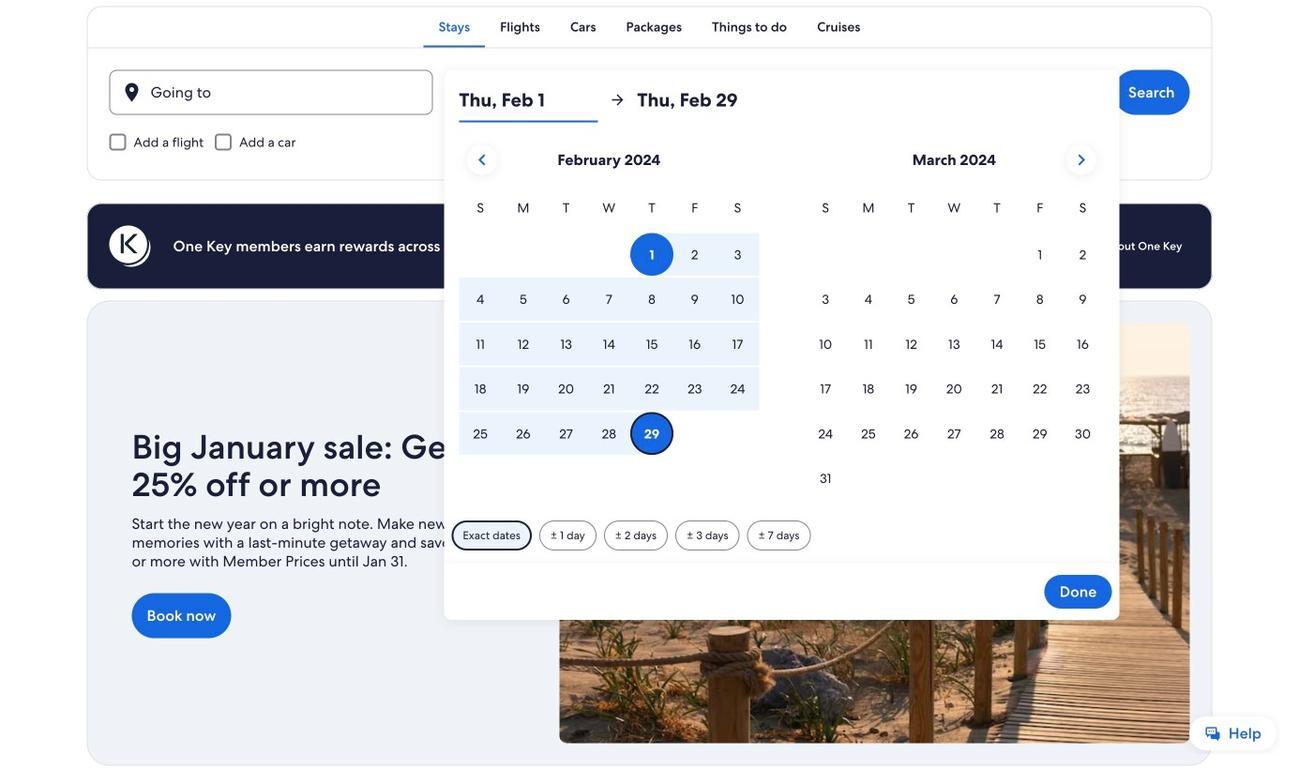 Task type: locate. For each thing, give the bounding box(es) containing it.
tab list
[[87, 6, 1213, 47]]

next month image
[[1071, 149, 1093, 171]]

previous month image
[[471, 149, 494, 171]]

application
[[459, 137, 1105, 502]]

directional image
[[609, 92, 626, 108]]



Task type: vqa. For each thing, say whether or not it's contained in the screenshot.
Download the app button icon
no



Task type: describe. For each thing, give the bounding box(es) containing it.
march 2024 element
[[805, 198, 1105, 502]]

february 2024 element
[[459, 198, 760, 457]]



